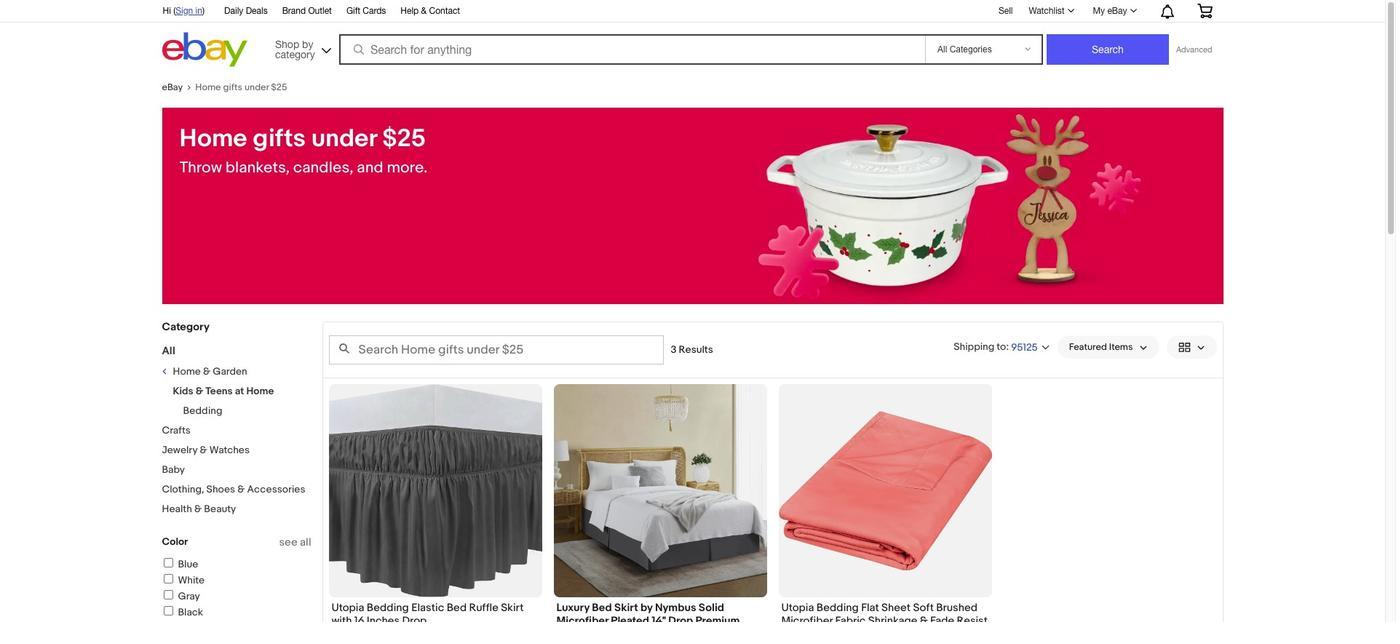 Task type: vqa. For each thing, say whether or not it's contained in the screenshot.
'Brand Outlet' link
yes



Task type: locate. For each thing, give the bounding box(es) containing it.
skirt
[[501, 602, 524, 615], [615, 602, 639, 615]]

& inside utopia bedding flat sheet soft brushed microfiber fabric shrinkage & fade resist
[[920, 615, 928, 623]]

under up candles, at top
[[311, 124, 377, 154]]

home for home gifts under $25
[[195, 82, 221, 93]]

3
[[671, 344, 677, 356]]

shipping
[[954, 340, 995, 353]]

1 skirt from the left
[[501, 602, 524, 615]]

1 vertical spatial ebay
[[162, 82, 183, 93]]

hi
[[163, 6, 171, 16]]

1 horizontal spatial microfiber
[[782, 615, 833, 623]]

0 horizontal spatial utopia
[[332, 602, 364, 615]]

gray link
[[161, 591, 200, 603]]

16
[[355, 615, 364, 623]]

at
[[235, 385, 244, 398]]

1 horizontal spatial bed
[[592, 602, 612, 615]]

home inside home gifts under $25 throw blankets, candles, and more.
[[180, 124, 247, 154]]

daily
[[224, 6, 243, 16]]

bedding left "flat" at the right bottom of the page
[[817, 602, 859, 615]]

0 horizontal spatial gifts
[[223, 82, 243, 93]]

candles,
[[293, 159, 354, 178]]

ebay inside home gifts under $25 main content
[[162, 82, 183, 93]]

0 horizontal spatial $25
[[271, 82, 287, 93]]

health
[[162, 503, 192, 516]]

baby
[[162, 464, 185, 476]]

gifts inside home gifts under $25 throw blankets, candles, and more.
[[253, 124, 306, 154]]

$25 up 'more.'
[[383, 124, 426, 154]]

clothing, shoes & accessories link
[[162, 484, 305, 496]]

Search for anything text field
[[342, 36, 923, 63]]

in
[[196, 6, 202, 16]]

throw
[[180, 159, 222, 178]]

1 horizontal spatial under
[[311, 124, 377, 154]]

1 bed from the left
[[447, 602, 467, 615]]

& right help
[[421, 6, 427, 16]]

flat
[[862, 602, 879, 615]]

drop right the inches
[[402, 615, 427, 623]]

bedding inside utopia bedding flat sheet soft brushed microfiber fabric shrinkage & fade resist
[[817, 602, 859, 615]]

1 horizontal spatial by
[[641, 602, 653, 615]]

by inside luxury bed skirt by nymbus solid microfiber pleated 14" drop premiu
[[641, 602, 653, 615]]

gifts up the blankets, in the left top of the page
[[253, 124, 306, 154]]

1 horizontal spatial $25
[[383, 124, 426, 154]]

jewelry
[[162, 444, 198, 457]]

utopia bedding flat sheet soft brushed microfiber fabric shrinkage & fade resist link
[[782, 602, 989, 623]]

microfiber inside utopia bedding flat sheet soft brushed microfiber fabric shrinkage & fade resist
[[782, 615, 833, 623]]

utopia left fabric
[[782, 602, 814, 615]]

your shopping cart image
[[1197, 4, 1214, 18]]

kids & teens at home bedding crafts jewelry & watches baby clothing, shoes & accessories health & beauty
[[162, 385, 305, 516]]

drop inside utopia bedding elastic bed ruffle skirt with 16 inches drop
[[402, 615, 427, 623]]

category
[[275, 48, 315, 60]]

shop by category banner
[[155, 0, 1224, 71]]

and
[[357, 159, 384, 178]]

2 drop from the left
[[669, 615, 693, 623]]

bedding inside utopia bedding elastic bed ruffle skirt with 16 inches drop
[[367, 602, 409, 615]]

microfiber
[[557, 615, 609, 623], [782, 615, 833, 623]]

&
[[421, 6, 427, 16], [203, 366, 211, 378], [196, 385, 203, 398], [200, 444, 207, 457], [238, 484, 245, 496], [194, 503, 202, 516], [920, 615, 928, 623]]

0 vertical spatial ebay
[[1108, 6, 1128, 16]]

beauty
[[204, 503, 236, 516]]

elastic
[[412, 602, 444, 615]]

utopia inside utopia bedding elastic bed ruffle skirt with 16 inches drop
[[332, 602, 364, 615]]

1 horizontal spatial gifts
[[253, 124, 306, 154]]

microfiber left fabric
[[782, 615, 833, 623]]

under
[[245, 82, 269, 93], [311, 124, 377, 154]]

all link
[[162, 344, 175, 358]]

under for home gifts under $25 throw blankets, candles, and more.
[[311, 124, 377, 154]]

utopia
[[332, 602, 364, 615], [782, 602, 814, 615]]

1 vertical spatial under
[[311, 124, 377, 154]]

utopia bedding flat sheet soft brushed microfiber fabric shrinkage & fade resist image
[[779, 411, 992, 571]]

1 horizontal spatial drop
[[669, 615, 693, 623]]

deals
[[246, 6, 268, 16]]

drop
[[402, 615, 427, 623], [669, 615, 693, 623]]

0 horizontal spatial skirt
[[501, 602, 524, 615]]

utopia inside utopia bedding flat sheet soft brushed microfiber fabric shrinkage & fade resist
[[782, 602, 814, 615]]

2 bed from the left
[[592, 602, 612, 615]]

home & garden
[[173, 366, 247, 378]]

0 horizontal spatial by
[[302, 38, 313, 50]]

1 horizontal spatial skirt
[[615, 602, 639, 615]]

gifts right ebay link
[[223, 82, 243, 93]]

$25 for home gifts under $25 throw blankets, candles, and more.
[[383, 124, 426, 154]]

microfiber inside luxury bed skirt by nymbus solid microfiber pleated 14" drop premiu
[[557, 615, 609, 623]]

1 vertical spatial $25
[[383, 124, 426, 154]]

brushed
[[937, 602, 978, 615]]

all
[[300, 536, 311, 550]]

1 horizontal spatial bedding
[[367, 602, 409, 615]]

daily deals
[[224, 6, 268, 16]]

teens
[[206, 385, 233, 398]]

crafts
[[162, 425, 191, 437]]

)
[[202, 6, 205, 16]]

shop by category button
[[269, 32, 334, 64]]

0 vertical spatial $25
[[271, 82, 287, 93]]

under down shop by category dropdown button
[[245, 82, 269, 93]]

shoes
[[207, 484, 235, 496]]

2 skirt from the left
[[615, 602, 639, 615]]

& right kids
[[196, 385, 203, 398]]

Black checkbox
[[163, 607, 173, 616]]

1 vertical spatial gifts
[[253, 124, 306, 154]]

sell link
[[993, 6, 1020, 16]]

& right health
[[194, 503, 202, 516]]

bed inside utopia bedding elastic bed ruffle skirt with 16 inches drop
[[447, 602, 467, 615]]

daily deals link
[[224, 4, 268, 20]]

items
[[1110, 342, 1134, 353]]

featured items button
[[1058, 336, 1160, 359]]

1 horizontal spatial utopia
[[782, 602, 814, 615]]

ebay left home gifts under $25
[[162, 82, 183, 93]]

luxury bed skirt by nymbus solid microfiber pleated 14" drop premiu link
[[557, 602, 764, 623]]

0 horizontal spatial bedding
[[183, 405, 222, 417]]

ebay link
[[162, 82, 195, 93]]

1 microfiber from the left
[[557, 615, 609, 623]]

ebay inside account "navigation"
[[1108, 6, 1128, 16]]

microfiber left pleated
[[557, 615, 609, 623]]

& up teens
[[203, 366, 211, 378]]

0 horizontal spatial bed
[[447, 602, 467, 615]]

skirt left 14"
[[615, 602, 639, 615]]

home gifts under $25 main content
[[150, 71, 1235, 623]]

help
[[401, 6, 419, 16]]

drop right 14"
[[669, 615, 693, 623]]

utopia for with
[[332, 602, 364, 615]]

bed right luxury
[[592, 602, 612, 615]]

gifts for home gifts under $25
[[223, 82, 243, 93]]

2 microfiber from the left
[[782, 615, 833, 623]]

under inside home gifts under $25 throw blankets, candles, and more.
[[311, 124, 377, 154]]

bedding right 16
[[367, 602, 409, 615]]

bed left the ruffle in the bottom of the page
[[447, 602, 467, 615]]

Blue checkbox
[[163, 559, 173, 568]]

$25 for home gifts under $25
[[271, 82, 287, 93]]

home
[[195, 82, 221, 93], [180, 124, 247, 154], [173, 366, 201, 378], [246, 385, 274, 398]]

microfiber for utopia
[[782, 615, 833, 623]]

1 horizontal spatial ebay
[[1108, 6, 1128, 16]]

hi ( sign in )
[[163, 6, 205, 16]]

luxury bed skirt by nymbus solid microfiber pleated 14" drop premium dust ruffle image
[[554, 385, 767, 598]]

ruffle
[[469, 602, 499, 615]]

1 drop from the left
[[402, 615, 427, 623]]

brand
[[282, 6, 306, 16]]

home & garden link
[[161, 366, 247, 378]]

0 horizontal spatial microfiber
[[557, 615, 609, 623]]

pleated
[[611, 615, 650, 623]]

0 vertical spatial gifts
[[223, 82, 243, 93]]

black link
[[161, 607, 203, 619]]

bedding link
[[183, 405, 222, 417]]

my
[[1094, 6, 1106, 16]]

$25
[[271, 82, 287, 93], [383, 124, 426, 154]]

1 utopia from the left
[[332, 602, 364, 615]]

blue
[[178, 559, 198, 571]]

utopia left the inches
[[332, 602, 364, 615]]

crafts link
[[162, 425, 191, 437]]

by right shop
[[302, 38, 313, 50]]

1 vertical spatial by
[[641, 602, 653, 615]]

by
[[302, 38, 313, 50], [641, 602, 653, 615]]

2 utopia from the left
[[782, 602, 814, 615]]

$25 down category on the top
[[271, 82, 287, 93]]

0 horizontal spatial under
[[245, 82, 269, 93]]

0 vertical spatial by
[[302, 38, 313, 50]]

ebay right my
[[1108, 6, 1128, 16]]

more.
[[387, 159, 428, 178]]

& left fade
[[920, 615, 928, 623]]

gray
[[178, 591, 200, 603]]

& inside account "navigation"
[[421, 6, 427, 16]]

2 horizontal spatial bedding
[[817, 602, 859, 615]]

utopia for microfiber
[[782, 602, 814, 615]]

resist
[[957, 615, 988, 623]]

0 vertical spatial under
[[245, 82, 269, 93]]

bedding down teens
[[183, 405, 222, 417]]

drop for inches
[[402, 615, 427, 623]]

0 horizontal spatial drop
[[402, 615, 427, 623]]

0 horizontal spatial ebay
[[162, 82, 183, 93]]

cards
[[363, 6, 386, 16]]

skirt right the ruffle in the bottom of the page
[[501, 602, 524, 615]]

my ebay link
[[1086, 2, 1144, 20]]

kids
[[173, 385, 193, 398]]

jewelry & watches link
[[162, 444, 250, 457]]

by inside shop by category
[[302, 38, 313, 50]]

by left nymbus
[[641, 602, 653, 615]]

bedding for utopia bedding elastic bed ruffle skirt with 16 inches drop
[[367, 602, 409, 615]]

watchlist link
[[1021, 2, 1081, 20]]

skirt inside utopia bedding elastic bed ruffle skirt with 16 inches drop
[[501, 602, 524, 615]]

None submit
[[1047, 34, 1170, 65]]

drop inside luxury bed skirt by nymbus solid microfiber pleated 14" drop premiu
[[669, 615, 693, 623]]

& right shoes
[[238, 484, 245, 496]]

skirt inside luxury bed skirt by nymbus solid microfiber pleated 14" drop premiu
[[615, 602, 639, 615]]

3 results
[[671, 344, 713, 356]]

home gifts under $25 throw blankets, candles, and more.
[[180, 124, 428, 178]]

all
[[162, 344, 175, 358]]

$25 inside home gifts under $25 throw blankets, candles, and more.
[[383, 124, 426, 154]]



Task type: describe. For each thing, give the bounding box(es) containing it.
health & beauty link
[[162, 503, 236, 516]]

utopia bedding flat sheet soft brushed microfiber fabric shrinkage & fade resist
[[782, 602, 988, 623]]

color
[[162, 536, 188, 548]]

shop
[[275, 38, 299, 50]]

shop by category
[[275, 38, 315, 60]]

gift cards
[[347, 6, 386, 16]]

solid
[[699, 602, 725, 615]]

to
[[997, 340, 1007, 353]]

gift
[[347, 6, 360, 16]]

watches
[[210, 444, 250, 457]]

fade
[[931, 615, 955, 623]]

soft
[[914, 602, 934, 615]]

under for home gifts under $25
[[245, 82, 269, 93]]

see
[[279, 536, 298, 550]]

home for home gifts under $25 throw blankets, candles, and more.
[[180, 124, 247, 154]]

sign in link
[[176, 6, 202, 16]]

featured items
[[1070, 342, 1134, 353]]

my ebay
[[1094, 6, 1128, 16]]

brand outlet
[[282, 6, 332, 16]]

outlet
[[308, 6, 332, 16]]

see all
[[279, 536, 311, 550]]

sell
[[999, 6, 1013, 16]]

fabric
[[836, 615, 866, 623]]

advanced
[[1177, 45, 1213, 54]]

shipping to : 95125
[[954, 340, 1038, 354]]

White checkbox
[[163, 575, 173, 584]]

none submit inside shop by category banner
[[1047, 34, 1170, 65]]

view: gallery view image
[[1179, 340, 1206, 355]]

gifts for home gifts under $25 throw blankets, candles, and more.
[[253, 124, 306, 154]]

category
[[162, 320, 210, 334]]

utopia bedding elastic bed ruffle skirt with 16 inches drop link
[[332, 602, 539, 623]]

baby link
[[162, 464, 185, 476]]

results
[[679, 344, 713, 356]]

bedding inside kids & teens at home bedding crafts jewelry & watches baby clothing, shoes & accessories health & beauty
[[183, 405, 222, 417]]

luxury bed skirt by nymbus solid microfiber pleated 14" drop premiu
[[557, 602, 740, 623]]

utopia bedding elastic bed ruffle skirt with 16 inches drop image
[[329, 385, 542, 598]]

home for home & garden
[[173, 366, 201, 378]]

white link
[[161, 575, 205, 587]]

Gray checkbox
[[163, 591, 173, 600]]

white
[[178, 575, 205, 587]]

(
[[173, 6, 176, 16]]

nymbus
[[655, 602, 697, 615]]

home inside kids & teens at home bedding crafts jewelry & watches baby clothing, shoes & accessories health & beauty
[[246, 385, 274, 398]]

clothing,
[[162, 484, 204, 496]]

brand outlet link
[[282, 4, 332, 20]]

bedding for utopia bedding flat sheet soft brushed microfiber fabric shrinkage & fade resist
[[817, 602, 859, 615]]

watchlist
[[1029, 6, 1065, 16]]

help & contact
[[401, 6, 460, 16]]

:
[[1007, 340, 1009, 353]]

see all button
[[279, 536, 311, 550]]

help & contact link
[[401, 4, 460, 20]]

blue link
[[161, 559, 198, 571]]

accessories
[[247, 484, 305, 496]]

garden
[[213, 366, 247, 378]]

microfiber for luxury
[[557, 615, 609, 623]]

contact
[[429, 6, 460, 16]]

& right jewelry
[[200, 444, 207, 457]]

14"
[[652, 615, 666, 623]]

featured
[[1070, 342, 1108, 353]]

blankets,
[[226, 159, 290, 178]]

home gifts under $25
[[195, 82, 287, 93]]

sign
[[176, 6, 193, 16]]

sheet
[[882, 602, 911, 615]]

black
[[178, 607, 203, 619]]

advanced link
[[1170, 35, 1220, 64]]

gift cards link
[[347, 4, 386, 20]]

account navigation
[[155, 0, 1224, 23]]

luxury
[[557, 602, 590, 615]]

drop for 14"
[[669, 615, 693, 623]]

bed inside luxury bed skirt by nymbus solid microfiber pleated 14" drop premiu
[[592, 602, 612, 615]]

utopia bedding elastic bed ruffle skirt with 16 inches drop
[[332, 602, 524, 623]]

Enter your search keyword text field
[[329, 336, 664, 365]]

inches
[[367, 615, 400, 623]]

with
[[332, 615, 352, 623]]



